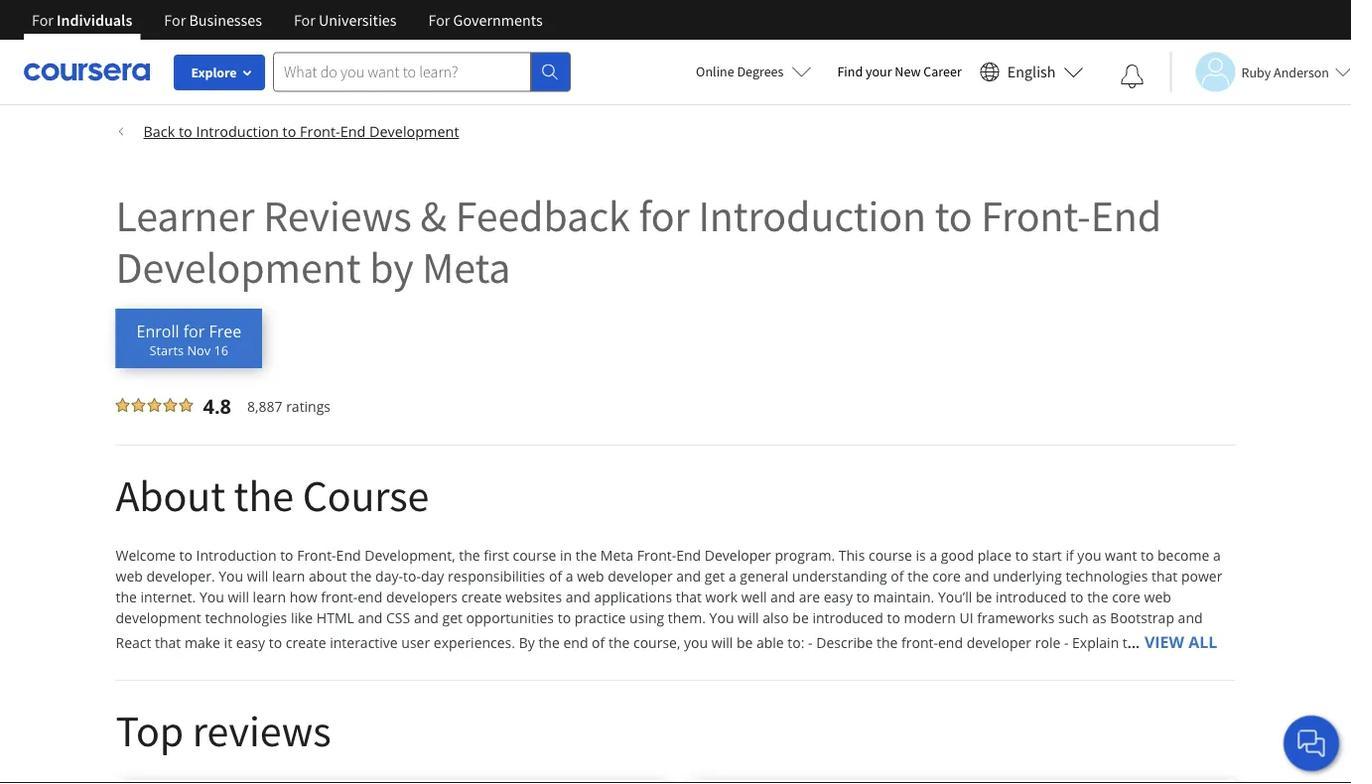 Task type: describe. For each thing, give the bounding box(es) containing it.
responsibilities
[[448, 567, 545, 586]]

the right in
[[576, 546, 597, 565]]

1 horizontal spatial core
[[1112, 588, 1141, 607]]

development,
[[365, 546, 455, 565]]

1 horizontal spatial get
[[705, 567, 725, 586]]

explore button
[[174, 55, 265, 90]]

8,887
[[247, 397, 282, 416]]

ruby anderson
[[1241, 63, 1329, 81]]

back
[[143, 122, 175, 141]]

reviews
[[263, 188, 412, 243]]

html
[[317, 609, 354, 627]]

your
[[866, 63, 892, 80]]

to-
[[403, 567, 421, 586]]

applications
[[594, 588, 672, 607]]

start
[[1032, 546, 1062, 565]]

become
[[1158, 546, 1210, 565]]

2 filled star image from the left
[[163, 398, 177, 412]]

top
[[116, 703, 184, 758]]

0 vertical spatial introduced
[[996, 588, 1067, 607]]

course
[[302, 468, 429, 523]]

and down place
[[964, 567, 989, 586]]

the right by
[[538, 633, 560, 652]]

by
[[519, 633, 535, 652]]

3 filled star image from the left
[[179, 398, 193, 412]]

2 course from the left
[[869, 546, 912, 565]]

universities
[[319, 10, 397, 30]]

1 vertical spatial get
[[442, 609, 463, 627]]

2 horizontal spatial web
[[1144, 588, 1171, 607]]

0 horizontal spatial end
[[358, 588, 382, 607]]

and up the also
[[770, 588, 795, 607]]

opportunities
[[466, 609, 554, 627]]

react
[[116, 633, 151, 652]]

1 - from the left
[[808, 633, 813, 652]]

back to introduction to front-end development link
[[116, 105, 1235, 142]]

for individuals
[[32, 10, 132, 30]]

0 vertical spatial development
[[369, 122, 459, 141]]

0 vertical spatial technologies
[[1066, 567, 1148, 586]]

frameworks
[[977, 609, 1055, 627]]

1 vertical spatial technologies
[[205, 609, 287, 627]]

using
[[629, 609, 664, 627]]

2 vertical spatial you
[[709, 609, 734, 627]]

8,887 ratings
[[247, 397, 331, 416]]

1 filled star image from the left
[[116, 398, 130, 412]]

power
[[1181, 567, 1222, 586]]

will up it
[[228, 588, 249, 607]]

general
[[740, 567, 789, 586]]

want
[[1105, 546, 1137, 565]]

day-
[[375, 567, 403, 586]]

introduction for development,
[[196, 546, 276, 565]]

1 horizontal spatial of
[[592, 633, 605, 652]]

0 vertical spatial core
[[932, 567, 961, 586]]

as
[[1092, 609, 1107, 627]]

0 vertical spatial developer
[[608, 567, 673, 586]]

enroll for free starts nov 16
[[136, 321, 241, 359]]

for governments
[[428, 10, 543, 30]]

for universities
[[294, 10, 397, 30]]

development
[[116, 609, 201, 627]]

16
[[214, 341, 228, 359]]

experiences.
[[434, 633, 515, 652]]

work
[[705, 588, 738, 607]]

will down well
[[738, 609, 759, 627]]

about
[[116, 468, 225, 523]]

describe
[[816, 633, 873, 652]]

chevron left image
[[116, 126, 128, 137]]

2 horizontal spatial of
[[891, 567, 904, 586]]

for inside learner reviews & feedback for introduction to front-end development by meta
[[639, 188, 690, 243]]

well
[[741, 588, 767, 607]]

1 horizontal spatial you
[[1077, 546, 1101, 565]]

nov
[[187, 341, 211, 359]]

explain
[[1072, 633, 1119, 652]]

explore
[[191, 64, 237, 81]]

internet.
[[140, 588, 196, 607]]

user
[[401, 633, 430, 652]]

2 horizontal spatial be
[[976, 588, 992, 607]]

feedback
[[455, 188, 630, 243]]

css
[[386, 609, 410, 627]]

maintain.
[[873, 588, 934, 607]]

anderson
[[1274, 63, 1329, 81]]

is
[[916, 546, 926, 565]]

to:
[[788, 633, 805, 652]]

modern
[[904, 609, 956, 627]]

degrees
[[737, 63, 784, 80]]

1 horizontal spatial easy
[[824, 588, 853, 607]]

0 horizontal spatial you
[[684, 633, 708, 652]]

2 horizontal spatial end
[[938, 633, 963, 652]]

1 vertical spatial be
[[793, 609, 809, 627]]

bootstrap
[[1110, 609, 1174, 627]]

show notifications image
[[1120, 65, 1144, 88]]

2 vertical spatial that
[[155, 633, 181, 652]]

meta inside welcome to introduction to front-end development, the first course in the meta front-end developer program.    this course is a good place to start if you want to become a web developer. you will learn about the day-to-day responsibilities of a web developer and get a general understanding of the core and underlying technologies that power the internet. you will learn how front-end developers create websites and applications that work well and are easy to maintain.   you'll be introduced to the core web development technologies like html and css and get opportunities to practice using them. you will also be introduced to modern ui frameworks such as bootstrap and react that make it easy to create interactive user experiences.   by the end of the course, you will be able to:  - describe the front-end developer role  - explain t ... view all
[[600, 546, 633, 565]]

1 vertical spatial learn
[[253, 588, 286, 607]]

about
[[309, 567, 347, 586]]

this
[[839, 546, 865, 565]]

online degrees button
[[680, 50, 827, 93]]

the up development at the bottom of page
[[116, 588, 137, 607]]

in
[[560, 546, 572, 565]]

front- inside learner reviews & feedback for introduction to front-end development by meta
[[981, 188, 1091, 243]]

1 vertical spatial you
[[199, 588, 224, 607]]

1 horizontal spatial that
[[676, 588, 702, 607]]

&
[[420, 188, 447, 243]]

0 horizontal spatial easy
[[236, 633, 265, 652]]

about the course
[[116, 468, 429, 523]]

1 vertical spatial front-
[[901, 633, 938, 652]]

developer.
[[146, 567, 215, 586]]

and down 'developers'
[[414, 609, 439, 627]]

1 filled star image from the left
[[132, 398, 145, 412]]

you'll
[[938, 588, 972, 607]]

online degrees
[[696, 63, 784, 80]]

banner navigation
[[16, 0, 559, 40]]

them.
[[668, 609, 706, 627]]

make
[[185, 633, 220, 652]]

0 horizontal spatial of
[[549, 567, 562, 586]]

understanding
[[792, 567, 887, 586]]

the left first
[[459, 546, 480, 565]]

ratings
[[286, 397, 331, 416]]

day
[[421, 567, 444, 586]]

like
[[291, 609, 313, 627]]

meta inside learner reviews & feedback for introduction to front-end development by meta
[[422, 239, 511, 294]]

to inside learner reviews & feedback for introduction to front-end development by meta
[[935, 188, 972, 243]]

free
[[209, 321, 241, 342]]

a up power
[[1213, 546, 1221, 565]]

for for universities
[[294, 10, 316, 30]]

also
[[763, 609, 789, 627]]

development inside learner reviews & feedback for introduction to front-end development by meta
[[116, 239, 361, 294]]

welcome
[[116, 546, 176, 565]]

good
[[941, 546, 974, 565]]

view all button
[[1143, 628, 1218, 656]]

for businesses
[[164, 10, 262, 30]]

0 horizontal spatial create
[[286, 633, 326, 652]]



Task type: vqa. For each thing, say whether or not it's contained in the screenshot.
"BE"
yes



Task type: locate. For each thing, give the bounding box(es) containing it.
4 for from the left
[[428, 10, 450, 30]]

that
[[1152, 567, 1178, 586], [676, 588, 702, 607], [155, 633, 181, 652]]

0 vertical spatial learn
[[272, 567, 305, 586]]

learner reviews & feedback for introduction to front-end development by meta
[[116, 188, 1162, 294]]

2 - from the left
[[1064, 633, 1069, 652]]

1 vertical spatial introduced
[[812, 609, 883, 627]]

it
[[224, 633, 232, 652]]

technologies up it
[[205, 609, 287, 627]]

1 horizontal spatial development
[[369, 122, 459, 141]]

meta
[[422, 239, 511, 294], [600, 546, 633, 565]]

find your new career link
[[827, 60, 972, 84]]

2 horizontal spatial that
[[1152, 567, 1178, 586]]

enroll
[[136, 321, 179, 342]]

developer down frameworks
[[967, 633, 1032, 652]]

businesses
[[189, 10, 262, 30]]

get up work
[[705, 567, 725, 586]]

individuals
[[57, 10, 132, 30]]

of down practice
[[592, 633, 605, 652]]

course,
[[633, 633, 680, 652]]

for for businesses
[[164, 10, 186, 30]]

0 horizontal spatial front-
[[321, 588, 358, 607]]

development down what do you want to learn? text field on the top of the page
[[369, 122, 459, 141]]

welcome to introduction to front-end development, the first course in the meta front-end developer program.    this course is a good place to start if you want to become a web developer. you will learn about the day-to-day responsibilities of a web developer and get a general understanding of the core and underlying technologies that power the internet. you will learn how front-end developers create websites and applications that work well and are easy to maintain.   you'll be introduced to the core web development technologies like html and css and get opportunities to practice using them. you will also be introduced to modern ui frameworks such as bootstrap and react that make it easy to create interactive user experiences.   by the end of the course, you will be able to:  - describe the front-end developer role  - explain t ... view all
[[116, 546, 1222, 653]]

t
[[1123, 633, 1128, 652]]

1 horizontal spatial developer
[[967, 633, 1032, 652]]

1 vertical spatial easy
[[236, 633, 265, 652]]

2 horizontal spatial filled star image
[[179, 398, 193, 412]]

- right role
[[1064, 633, 1069, 652]]

websites
[[505, 588, 562, 607]]

1 horizontal spatial for
[[639, 188, 690, 243]]

0 horizontal spatial technologies
[[205, 609, 287, 627]]

0 vertical spatial get
[[705, 567, 725, 586]]

coursera image
[[24, 56, 150, 88]]

will left about
[[247, 567, 268, 586]]

introduced down underlying
[[996, 588, 1067, 607]]

and up them.
[[676, 567, 701, 586]]

and up interactive
[[358, 609, 383, 627]]

the
[[234, 468, 294, 523], [459, 546, 480, 565], [576, 546, 597, 565], [350, 567, 372, 586], [908, 567, 929, 586], [116, 588, 137, 607], [1087, 588, 1108, 607], [538, 633, 560, 652], [608, 633, 630, 652], [877, 633, 898, 652]]

0 horizontal spatial -
[[808, 633, 813, 652]]

learner
[[116, 188, 255, 243]]

you down them.
[[684, 633, 708, 652]]

for left universities
[[294, 10, 316, 30]]

get up the experiences. at the left bottom of page
[[442, 609, 463, 627]]

0 horizontal spatial be
[[736, 633, 753, 652]]

1 vertical spatial create
[[286, 633, 326, 652]]

end down day-
[[358, 588, 382, 607]]

able
[[756, 633, 784, 652]]

1 horizontal spatial course
[[869, 546, 912, 565]]

ruby
[[1241, 63, 1271, 81]]

english button
[[972, 40, 1091, 104]]

3 for from the left
[[294, 10, 316, 30]]

2 vertical spatial introduction
[[196, 546, 276, 565]]

...
[[1128, 633, 1140, 652]]

be
[[976, 588, 992, 607], [793, 609, 809, 627], [736, 633, 753, 652]]

easy down understanding
[[824, 588, 853, 607]]

a down 'developer'
[[729, 567, 736, 586]]

learn left how
[[253, 588, 286, 607]]

introduction inside welcome to introduction to front-end development, the first course in the meta front-end developer program.    this course is a good place to start if you want to become a web developer. you will learn about the day-to-day responsibilities of a web developer and get a general understanding of the core and underlying technologies that power the internet. you will learn how front-end developers create websites and applications that work well and are easy to maintain.   you'll be introduced to the core web development technologies like html and css and get opportunities to practice using them. you will also be introduced to modern ui frameworks such as bootstrap and react that make it easy to create interactive user experiences.   by the end of the course, you will be able to:  - describe the front-end developer role  - explain t ... view all
[[196, 546, 276, 565]]

how
[[290, 588, 317, 607]]

are
[[799, 588, 820, 607]]

top reviews
[[116, 703, 331, 758]]

front- up html
[[321, 588, 358, 607]]

1 horizontal spatial meta
[[600, 546, 633, 565]]

0 vertical spatial meta
[[422, 239, 511, 294]]

create down like
[[286, 633, 326, 652]]

filled star image down starts
[[147, 398, 161, 412]]

1 horizontal spatial front-
[[901, 633, 938, 652]]

1 horizontal spatial be
[[793, 609, 809, 627]]

find your new career
[[837, 63, 962, 80]]

front-
[[321, 588, 358, 607], [901, 633, 938, 652]]

starts
[[149, 341, 184, 359]]

0 horizontal spatial filled star image
[[132, 398, 145, 412]]

course
[[513, 546, 556, 565], [869, 546, 912, 565]]

0 horizontal spatial web
[[116, 567, 143, 586]]

1 vertical spatial development
[[116, 239, 361, 294]]

introduced up describe
[[812, 609, 883, 627]]

for for individuals
[[32, 10, 54, 30]]

and
[[676, 567, 701, 586], [964, 567, 989, 586], [566, 588, 590, 607], [770, 588, 795, 607], [358, 609, 383, 627], [414, 609, 439, 627], [1178, 609, 1203, 627]]

web down welcome
[[116, 567, 143, 586]]

1 horizontal spatial introduced
[[996, 588, 1067, 607]]

all
[[1188, 631, 1217, 653]]

developers
[[386, 588, 458, 607]]

filled star image left 4.8
[[116, 398, 130, 412]]

if
[[1066, 546, 1074, 565]]

and up practice
[[566, 588, 590, 607]]

introduction for development
[[196, 122, 279, 141]]

the down 8,887
[[234, 468, 294, 523]]

technologies down want
[[1066, 567, 1148, 586]]

web up bootstrap
[[1144, 588, 1171, 607]]

that up them.
[[676, 588, 702, 607]]

filled star image
[[132, 398, 145, 412], [163, 398, 177, 412], [179, 398, 193, 412]]

front- down modern
[[901, 633, 938, 652]]

you down the 'developer.'
[[199, 588, 224, 607]]

4.8
[[203, 393, 231, 420]]

online
[[696, 63, 734, 80]]

role
[[1035, 633, 1061, 652]]

web up practice
[[577, 567, 604, 586]]

0 vertical spatial you
[[219, 567, 243, 586]]

of up maintain. on the bottom
[[891, 567, 904, 586]]

place
[[977, 546, 1012, 565]]

end down ui
[[938, 633, 963, 652]]

0 horizontal spatial development
[[116, 239, 361, 294]]

0 vertical spatial you
[[1077, 546, 1101, 565]]

for down "back to introduction to front-end development" link
[[639, 188, 690, 243]]

for for governments
[[428, 10, 450, 30]]

0 vertical spatial that
[[1152, 567, 1178, 586]]

of down in
[[549, 567, 562, 586]]

you
[[219, 567, 243, 586], [199, 588, 224, 607], [709, 609, 734, 627]]

1 vertical spatial developer
[[967, 633, 1032, 652]]

the down practice
[[608, 633, 630, 652]]

easy
[[824, 588, 853, 607], [236, 633, 265, 652]]

and up view all button on the right bottom of page
[[1178, 609, 1203, 627]]

chat with us image
[[1296, 728, 1327, 759]]

1 horizontal spatial -
[[1064, 633, 1069, 652]]

ui
[[959, 609, 973, 627]]

2 vertical spatial be
[[736, 633, 753, 652]]

1 horizontal spatial end
[[563, 633, 588, 652]]

introduced
[[996, 588, 1067, 607], [812, 609, 883, 627]]

that down development at the bottom of page
[[155, 633, 181, 652]]

be right you'll
[[976, 588, 992, 607]]

core up you'll
[[932, 567, 961, 586]]

new
[[895, 63, 921, 80]]

0 horizontal spatial filled star image
[[116, 398, 130, 412]]

course left in
[[513, 546, 556, 565]]

governments
[[453, 10, 543, 30]]

you right if
[[1077, 546, 1101, 565]]

course left the is
[[869, 546, 912, 565]]

introduction inside learner reviews & feedback for introduction to front-end development by meta
[[698, 188, 926, 243]]

1 horizontal spatial create
[[461, 588, 502, 607]]

filled star image
[[116, 398, 130, 412], [147, 398, 161, 412]]

meta up applications
[[600, 546, 633, 565]]

the up as
[[1087, 588, 1108, 607]]

the left day-
[[350, 567, 372, 586]]

a right the is
[[930, 546, 937, 565]]

0 horizontal spatial get
[[442, 609, 463, 627]]

development
[[369, 122, 459, 141], [116, 239, 361, 294]]

1 vertical spatial meta
[[600, 546, 633, 565]]

1 vertical spatial you
[[684, 633, 708, 652]]

easy right it
[[236, 633, 265, 652]]

2 for from the left
[[164, 10, 186, 30]]

introduction
[[196, 122, 279, 141], [698, 188, 926, 243], [196, 546, 276, 565]]

create down the responsibilities
[[461, 588, 502, 607]]

practice
[[575, 609, 626, 627]]

0 vertical spatial create
[[461, 588, 502, 607]]

developer up applications
[[608, 567, 673, 586]]

for
[[639, 188, 690, 243], [183, 321, 205, 342]]

-
[[808, 633, 813, 652], [1064, 633, 1069, 652]]

learn
[[272, 567, 305, 586], [253, 588, 286, 607]]

program.
[[775, 546, 835, 565]]

be left the able
[[736, 633, 753, 652]]

1 vertical spatial that
[[676, 588, 702, 607]]

a down in
[[566, 567, 573, 586]]

0 horizontal spatial developer
[[608, 567, 673, 586]]

career
[[924, 63, 962, 80]]

will down work
[[712, 633, 733, 652]]

1 vertical spatial core
[[1112, 588, 1141, 607]]

None search field
[[273, 52, 571, 92]]

meta right by
[[422, 239, 511, 294]]

the right describe
[[877, 633, 898, 652]]

find
[[837, 63, 863, 80]]

1 horizontal spatial web
[[577, 567, 604, 586]]

by
[[369, 239, 414, 294]]

0 vertical spatial easy
[[824, 588, 853, 607]]

0 horizontal spatial for
[[183, 321, 205, 342]]

for inside the enroll for free starts nov 16
[[183, 321, 205, 342]]

technologies
[[1066, 567, 1148, 586], [205, 609, 287, 627]]

What do you want to learn? text field
[[273, 52, 531, 92]]

for left governments on the top left
[[428, 10, 450, 30]]

0 vertical spatial front-
[[321, 588, 358, 607]]

0 horizontal spatial introduced
[[812, 609, 883, 627]]

core up bootstrap
[[1112, 588, 1141, 607]]

interactive
[[330, 633, 398, 652]]

web
[[116, 567, 143, 586], [577, 567, 604, 586], [1144, 588, 1171, 607]]

1 horizontal spatial filled star image
[[163, 398, 177, 412]]

0 vertical spatial introduction
[[196, 122, 279, 141]]

1 horizontal spatial technologies
[[1066, 567, 1148, 586]]

the down the is
[[908, 567, 929, 586]]

2 filled star image from the left
[[147, 398, 161, 412]]

for left the free
[[183, 321, 205, 342]]

0 vertical spatial be
[[976, 588, 992, 607]]

1 vertical spatial for
[[183, 321, 205, 342]]

be down are
[[793, 609, 809, 627]]

end down practice
[[563, 633, 588, 652]]

1 horizontal spatial filled star image
[[147, 398, 161, 412]]

such
[[1058, 609, 1089, 627]]

you right the 'developer.'
[[219, 567, 243, 586]]

0 vertical spatial for
[[639, 188, 690, 243]]

end inside learner reviews & feedback for introduction to front-end development by meta
[[1091, 188, 1162, 243]]

end
[[340, 122, 366, 141], [1091, 188, 1162, 243], [336, 546, 361, 565], [676, 546, 701, 565]]

you down work
[[709, 609, 734, 627]]

learn up how
[[272, 567, 305, 586]]

1 vertical spatial introduction
[[698, 188, 926, 243]]

for left businesses
[[164, 10, 186, 30]]

that down become
[[1152, 567, 1178, 586]]

to
[[179, 122, 192, 141], [282, 122, 296, 141], [935, 188, 972, 243], [179, 546, 192, 565], [280, 546, 293, 565], [1015, 546, 1029, 565], [1141, 546, 1154, 565], [856, 588, 870, 607], [1070, 588, 1084, 607], [558, 609, 571, 627], [887, 609, 900, 627], [269, 633, 282, 652]]

0 horizontal spatial core
[[932, 567, 961, 586]]

view
[[1144, 631, 1184, 653]]

0 horizontal spatial course
[[513, 546, 556, 565]]

1 for from the left
[[32, 10, 54, 30]]

development up the free
[[116, 239, 361, 294]]

for left individuals
[[32, 10, 54, 30]]

1 course from the left
[[513, 546, 556, 565]]

0 horizontal spatial meta
[[422, 239, 511, 294]]

english
[[1007, 62, 1056, 82]]

- right to:
[[808, 633, 813, 652]]

0 horizontal spatial that
[[155, 633, 181, 652]]

a
[[930, 546, 937, 565], [1213, 546, 1221, 565], [566, 567, 573, 586], [729, 567, 736, 586]]

you
[[1077, 546, 1101, 565], [684, 633, 708, 652]]



